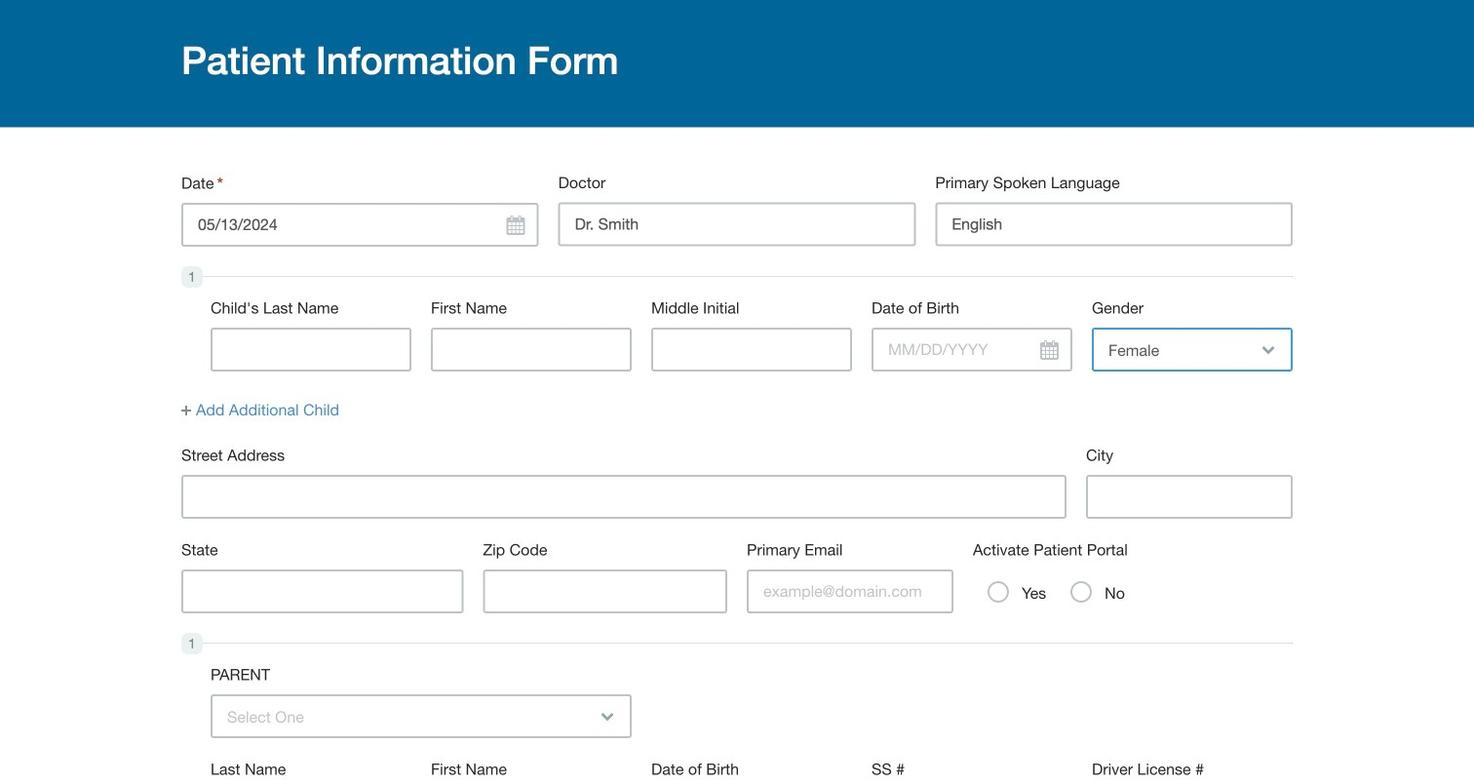 Task type: describe. For each thing, give the bounding box(es) containing it.
0 vertical spatial mm/dd/yyyy text field
[[181, 203, 539, 247]]

example@domain.com text field
[[747, 569, 954, 613]]



Task type: locate. For each thing, give the bounding box(es) containing it.
1 horizontal spatial mm/dd/yyyy text field
[[872, 328, 1073, 372]]

0 horizontal spatial mm/dd/yyyy text field
[[181, 203, 539, 247]]

1 vertical spatial mm/dd/yyyy text field
[[872, 328, 1073, 372]]

None text field
[[559, 202, 916, 246], [652, 328, 853, 372], [1087, 475, 1293, 519], [181, 569, 464, 613], [483, 569, 728, 613], [559, 202, 916, 246], [652, 328, 853, 372], [1087, 475, 1293, 519], [181, 569, 464, 613], [483, 569, 728, 613]]

MM/DD/YYYY text field
[[181, 203, 539, 247], [872, 328, 1073, 372]]

None text field
[[936, 202, 1293, 246], [211, 328, 412, 372], [431, 328, 632, 372], [181, 475, 1067, 519], [936, 202, 1293, 246], [211, 328, 412, 372], [431, 328, 632, 372], [181, 475, 1067, 519]]



Task type: vqa. For each thing, say whether or not it's contained in the screenshot.
right MM/DD/YYYY text field
yes



